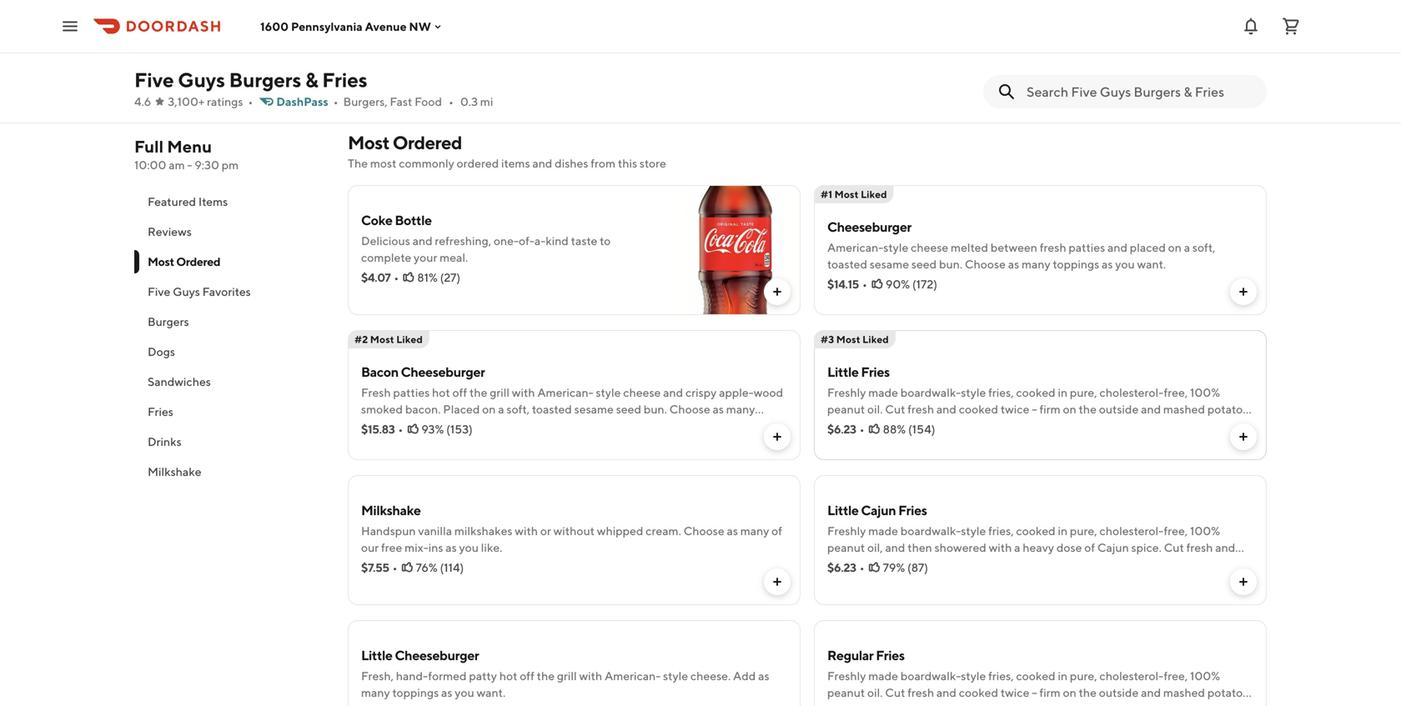 Task type: locate. For each thing, give the bounding box(es) containing it.
twice inside little fries freshly made boardwalk-style fries, cooked in pure, cholesterol-free, 100% peanut oil. cut fresh and cooked twice – firm on the outside and mashed potato on the inside.
[[1001, 402, 1030, 416]]

2 vertical spatial boardwalk-
[[901, 669, 961, 683]]

choose down melted
[[965, 257, 1006, 271]]

$15.83
[[361, 422, 395, 436]]

$6.23
[[827, 422, 856, 436], [827, 561, 856, 575]]

in for regular
[[1058, 669, 1068, 683]]

1 vertical spatial twice
[[869, 558, 898, 571]]

1 vertical spatial cholesterol-
[[1100, 524, 1164, 538]]

pure, inside little fries freshly made boardwalk-style fries, cooked in pure, cholesterol-free, 100% peanut oil. cut fresh and cooked twice – firm on the outside and mashed potato on the inside.
[[1070, 386, 1097, 400]]

fries right regular
[[876, 648, 905, 664]]

milkshake down drinks
[[148, 465, 201, 479]]

between
[[991, 241, 1038, 254]]

1 horizontal spatial sesame
[[870, 257, 909, 271]]

$6.23 for 88%
[[827, 422, 856, 436]]

on inside bacon cheeseburger fresh patties hot off the grill with american- style cheese and crispy apple-wood smoked bacon. placed on a soft, toasted sesame seed bun. choose as many toppings as you want.
[[482, 402, 496, 416]]

1 vertical spatial grill
[[557, 669, 577, 683]]

1 vertical spatial american-
[[537, 386, 594, 400]]

3,100+
[[168, 95, 205, 108]]

10:00
[[134, 158, 166, 172]]

boardwalk- inside regular fries freshly made boardwalk-style fries, cooked in pure, cholesterol-free, 100% peanut oil. cut fresh and cooked twice – firm on the outside and mashed potato on the inside.
[[901, 669, 961, 683]]

0 vertical spatial of
[[772, 524, 782, 538]]

in inside regular fries freshly made boardwalk-style fries, cooked in pure, cholesterol-free, 100% peanut oil. cut fresh and cooked twice – firm on the outside and mashed potato on the inside.
[[1058, 669, 1068, 683]]

1 vertical spatial oil.
[[868, 686, 883, 700]]

american-
[[827, 241, 884, 254], [537, 386, 594, 400], [605, 669, 661, 683]]

1 free, from the top
[[1164, 386, 1188, 400]]

Item Search search field
[[1027, 83, 1254, 101]]

1 vertical spatial in
[[1058, 524, 1068, 538]]

2 $6.23 • from the top
[[827, 561, 865, 575]]

1 horizontal spatial patties
[[1069, 241, 1105, 254]]

1 vertical spatial little
[[827, 503, 859, 518]]

cheese left crispy
[[623, 386, 661, 400]]

guys for burgers
[[178, 68, 225, 92]]

$6.23 • for 79% (87)
[[827, 561, 865, 575]]

mashed
[[1164, 402, 1205, 416], [1032, 558, 1074, 571], [1164, 686, 1205, 700]]

1 cholesterol- from the top
[[1100, 386, 1164, 400]]

76% (114)
[[416, 561, 464, 575]]

2 horizontal spatial want.
[[1137, 257, 1166, 271]]

0 horizontal spatial seed
[[616, 402, 641, 416]]

pure,
[[1070, 386, 1097, 400], [1070, 524, 1097, 538], [1070, 669, 1097, 683]]

sesame inside bacon cheeseburger fresh patties hot off the grill with american- style cheese and crispy apple-wood smoked bacon. placed on a soft, toasted sesame seed bun. choose as many toppings as you want.
[[574, 402, 614, 416]]

2 vertical spatial american-
[[605, 669, 661, 683]]

most right #3
[[836, 334, 861, 345]]

1 vertical spatial patties
[[393, 386, 430, 400]]

0 vertical spatial –
[[1032, 402, 1037, 416]]

0 vertical spatial american-
[[827, 241, 884, 254]]

0 vertical spatial mashed
[[1164, 402, 1205, 416]]

#3 most liked
[[821, 334, 889, 345]]

1 horizontal spatial off
[[520, 669, 535, 683]]

3 fries, from the top
[[989, 669, 1014, 683]]

1 100% from the top
[[1190, 386, 1220, 400]]

hot up bacon.
[[432, 386, 450, 400]]

0 horizontal spatial toasted
[[532, 402, 572, 416]]

2 freshly from the top
[[827, 524, 866, 538]]

milkshake button
[[134, 457, 328, 487]]

fries, for regular
[[989, 669, 1014, 683]]

0 horizontal spatial a
[[498, 402, 504, 416]]

2 vertical spatial inside.
[[864, 703, 898, 707]]

patties left placed
[[1069, 241, 1105, 254]]

five guys favorites
[[148, 285, 251, 299]]

0 vertical spatial little
[[827, 364, 859, 380]]

a right "placed"
[[498, 402, 504, 416]]

– inside little fries freshly made boardwalk-style fries, cooked in pure, cholesterol-free, 100% peanut oil. cut fresh and cooked twice – firm on the outside and mashed potato on the inside.
[[1032, 402, 1037, 416]]

–
[[1032, 402, 1037, 416], [900, 558, 906, 571], [1032, 686, 1037, 700]]

want. down "placed"
[[445, 419, 474, 433]]

2 pure, from the top
[[1070, 524, 1097, 538]]

potato
[[1208, 402, 1243, 416], [1076, 558, 1111, 571], [1208, 686, 1243, 700]]

many inside milkshake handspun vanilla milkshakes with or without whipped cream. choose as many of our free mix-ins as you like.
[[740, 524, 769, 538]]

81% (27)
[[417, 271, 461, 284]]

1 $6.23 • from the top
[[827, 422, 865, 436]]

1 vertical spatial firm
[[908, 558, 929, 571]]

ordered inside the most ordered the most commonly ordered items and dishes from this store
[[393, 132, 462, 153]]

cajun up oil,
[[861, 503, 896, 518]]

free, inside little fries freshly made boardwalk-style fries, cooked in pure, cholesterol-free, 100% peanut oil. cut fresh and cooked twice – firm on the outside and mashed potato on the inside.
[[1164, 386, 1188, 400]]

2 vertical spatial pure,
[[1070, 669, 1097, 683]]

in inside little fries freshly made boardwalk-style fries, cooked in pure, cholesterol-free, 100% peanut oil. cut fresh and cooked twice – firm on the outside and mashed potato on the inside.
[[1058, 386, 1068, 400]]

oil. down regular
[[868, 686, 883, 700]]

2 vertical spatial toppings
[[392, 686, 439, 700]]

dishes
[[555, 156, 588, 170]]

milkshake
[[148, 465, 201, 479], [361, 503, 421, 518]]

2 vertical spatial –
[[1032, 686, 1037, 700]]

dogs
[[148, 345, 175, 359]]

milkshake inside milkshake handspun vanilla milkshakes with or without whipped cream. choose as many of our free mix-ins as you like.
[[361, 503, 421, 518]]

1 horizontal spatial of
[[1085, 541, 1095, 555]]

$6.23 left the "79%"
[[827, 561, 856, 575]]

3 in from the top
[[1058, 669, 1068, 683]]

#1
[[821, 189, 833, 200]]

little cajun fries freshly made boardwalk-style fries, cooked in pure, cholesterol-free, 100% peanut oil, and then showered with a heavy dose of cajun spice. cut fresh and cooked twice – firm on the outside and mashed potato on the inside.
[[827, 503, 1236, 571]]

want. down placed
[[1137, 257, 1166, 271]]

outside
[[1099, 402, 1139, 416], [968, 558, 1007, 571], [1099, 686, 1139, 700]]

3 boardwalk- from the top
[[901, 669, 961, 683]]

2 free, from the top
[[1164, 524, 1188, 538]]

off right patty in the left of the page
[[520, 669, 535, 683]]

soft, right placed
[[1193, 241, 1216, 254]]

3 cholesterol- from the top
[[1100, 669, 1164, 683]]

guys up 3,100+ ratings •
[[178, 68, 225, 92]]

our
[[361, 541, 379, 555]]

0.3
[[460, 95, 478, 108]]

79% (87)
[[883, 561, 928, 575]]

regular
[[827, 648, 874, 664]]

0 vertical spatial cajun
[[861, 503, 896, 518]]

0 vertical spatial a
[[1184, 241, 1190, 254]]

free, for regular
[[1164, 669, 1188, 683]]

0 vertical spatial inside.
[[864, 419, 898, 433]]

• for 76% (114)
[[393, 561, 397, 575]]

0 vertical spatial bun.
[[939, 257, 963, 271]]

0 vertical spatial toppings
[[1053, 257, 1100, 271]]

2 oil. from the top
[[868, 686, 883, 700]]

ordered up five guys favorites
[[176, 255, 220, 269]]

90% (172)
[[886, 277, 938, 291]]

handspun
[[361, 524, 416, 538]]

add item to cart image for handspun vanilla milkshakes with or without whipped cream. choose as many of our free mix-ins as you like.
[[771, 576, 784, 589]]

0 vertical spatial guys
[[178, 68, 225, 92]]

inside. for regular
[[864, 703, 898, 707]]

cholesterol- inside little fries freshly made boardwalk-style fries, cooked in pure, cholesterol-free, 100% peanut oil. cut fresh and cooked twice – firm on the outside and mashed potato on the inside.
[[1100, 386, 1164, 400]]

guys down most ordered
[[173, 285, 200, 299]]

guys inside button
[[173, 285, 200, 299]]

2 horizontal spatial american-
[[827, 241, 884, 254]]

ordered for most ordered the most commonly ordered items and dishes from this store
[[393, 132, 462, 153]]

five down most ordered
[[148, 285, 170, 299]]

off
[[453, 386, 467, 400], [520, 669, 535, 683]]

3 peanut from the top
[[827, 686, 865, 700]]

cheese
[[911, 241, 949, 254], [623, 386, 661, 400]]

bacon cheeseburger fresh patties hot off the grill with american- style cheese and crispy apple-wood smoked bacon. placed on a soft, toasted sesame seed bun. choose as many toppings as you want.
[[361, 364, 783, 433]]

pure, for little
[[1070, 386, 1097, 400]]

made inside regular fries freshly made boardwalk-style fries, cooked in pure, cholesterol-free, 100% peanut oil. cut fresh and cooked twice – firm on the outside and mashed potato on the inside.
[[868, 669, 898, 683]]

inside.
[[864, 419, 898, 433], [1150, 558, 1184, 571], [864, 703, 898, 707]]

1 pure, from the top
[[1070, 386, 1097, 400]]

0 vertical spatial oil.
[[868, 402, 883, 416]]

cheeseburger inside bacon cheeseburger fresh patties hot off the grill with american- style cheese and crispy apple-wood smoked bacon. placed on a soft, toasted sesame seed bun. choose as many toppings as you want.
[[401, 364, 485, 380]]

2 vertical spatial want.
[[477, 686, 506, 700]]

burgers
[[229, 68, 301, 92], [148, 315, 189, 329]]

1 oil. from the top
[[868, 402, 883, 416]]

oil. down #3 most liked
[[868, 402, 883, 416]]

cheeseburger inside cheeseburger american-style cheese melted between fresh patties and placed on a soft, toasted sesame seed bun. choose as many toppings as you want.
[[827, 219, 912, 235]]

off up "placed"
[[453, 386, 467, 400]]

2 in from the top
[[1058, 524, 1068, 538]]

choose down crispy
[[670, 402, 710, 416]]

fries down #3 most liked
[[861, 364, 890, 380]]

1 vertical spatial ordered
[[176, 255, 220, 269]]

0 horizontal spatial american-
[[537, 386, 594, 400]]

2 cholesterol- from the top
[[1100, 524, 1164, 538]]

• right $4.07
[[394, 271, 399, 284]]

toasted inside bacon cheeseburger fresh patties hot off the grill with american- style cheese and crispy apple-wood smoked bacon. placed on a soft, toasted sesame seed bun. choose as many toppings as you want.
[[532, 402, 572, 416]]

2 fries, from the top
[[989, 524, 1014, 538]]

firm for little
[[1040, 402, 1061, 416]]

3 100% from the top
[[1190, 669, 1220, 683]]

liked for bacon
[[396, 334, 423, 345]]

firm for regular
[[1040, 686, 1061, 700]]

you down milkshakes
[[459, 541, 479, 555]]

twice inside little cajun fries freshly made boardwalk-style fries, cooked in pure, cholesterol-free, 100% peanut oil, and then showered with a heavy dose of cajun spice. cut fresh and cooked twice – firm on the outside and mashed potato on the inside.
[[869, 558, 898, 571]]

cholesterol- inside regular fries freshly made boardwalk-style fries, cooked in pure, cholesterol-free, 100% peanut oil. cut fresh and cooked twice – firm on the outside and mashed potato on the inside.
[[1100, 669, 1164, 683]]

0 horizontal spatial milkshake
[[148, 465, 201, 479]]

burgers up dogs
[[148, 315, 189, 329]]

bun. inside cheeseburger american-style cheese melted between fresh patties and placed on a soft, toasted sesame seed bun. choose as many toppings as you want.
[[939, 257, 963, 271]]

mashed for regular
[[1164, 686, 1205, 700]]

peanut inside regular fries freshly made boardwalk-style fries, cooked in pure, cholesterol-free, 100% peanut oil. cut fresh and cooked twice – firm on the outside and mashed potato on the inside.
[[827, 686, 865, 700]]

you down placed
[[1115, 257, 1135, 271]]

little for fries
[[827, 364, 859, 380]]

boardwalk- inside little fries freshly made boardwalk-style fries, cooked in pure, cholesterol-free, 100% peanut oil. cut fresh and cooked twice – firm on the outside and mashed potato on the inside.
[[901, 386, 961, 400]]

1 vertical spatial cheeseburger
[[401, 364, 485, 380]]

burgers button
[[134, 307, 328, 337]]

liked right #3
[[863, 334, 889, 345]]

0 horizontal spatial off
[[453, 386, 467, 400]]

the inside little cheeseburger fresh, hand-formed patty hot off the grill with american- style cheese. add as many toppings as you want.
[[537, 669, 555, 683]]

1 vertical spatial $6.23 •
[[827, 561, 865, 575]]

milkshake for milkshake handspun vanilla milkshakes with or without whipped cream. choose as many of our free mix-ins as you like.
[[361, 503, 421, 518]]

a inside cheeseburger american-style cheese melted between fresh patties and placed on a soft, toasted sesame seed bun. choose as many toppings as you want.
[[1184, 241, 1190, 254]]

peanut down #3 most liked
[[827, 402, 865, 416]]

fries, inside little fries freshly made boardwalk-style fries, cooked in pure, cholesterol-free, 100% peanut oil. cut fresh and cooked twice – firm on the outside and mashed potato on the inside.
[[989, 386, 1014, 400]]

little
[[827, 364, 859, 380], [827, 503, 859, 518], [361, 648, 393, 664]]

am
[[169, 158, 185, 172]]

$6.23 • left the 88% in the bottom of the page
[[827, 422, 865, 436]]

88% (154)
[[883, 422, 935, 436]]

2 vertical spatial cut
[[885, 686, 905, 700]]

1 vertical spatial toppings
[[361, 419, 408, 433]]

a right placed
[[1184, 241, 1190, 254]]

1 vertical spatial mashed
[[1032, 558, 1074, 571]]

0 vertical spatial patties
[[1069, 241, 1105, 254]]

fresh
[[1040, 241, 1067, 254], [908, 402, 934, 416], [1187, 541, 1213, 555], [908, 686, 934, 700]]

most right #1
[[835, 189, 859, 200]]

0 vertical spatial twice
[[1001, 402, 1030, 416]]

the inside bacon cheeseburger fresh patties hot off the grill with american- style cheese and crispy apple-wood smoked bacon. placed on a soft, toasted sesame seed bun. choose as many toppings as you want.
[[470, 386, 487, 400]]

1 freshly from the top
[[827, 386, 866, 400]]

peanut down regular
[[827, 686, 865, 700]]

0 horizontal spatial hot
[[432, 386, 450, 400]]

2 peanut from the top
[[827, 541, 865, 555]]

4.6 left the nw
[[378, 19, 402, 38]]

0 items, open order cart image
[[1281, 16, 1301, 36]]

0 horizontal spatial of
[[772, 524, 782, 538]]

0 vertical spatial off
[[453, 386, 467, 400]]

1 fries, from the top
[[989, 386, 1014, 400]]

and
[[532, 156, 552, 170], [413, 234, 433, 248], [1108, 241, 1128, 254], [663, 386, 683, 400], [937, 402, 957, 416], [1141, 402, 1161, 416], [885, 541, 905, 555], [1216, 541, 1236, 555], [1010, 558, 1030, 571], [937, 686, 957, 700], [1141, 686, 1161, 700]]

0 vertical spatial grill
[[490, 386, 510, 400]]

kind
[[546, 234, 569, 248]]

100% inside little cajun fries freshly made boardwalk-style fries, cooked in pure, cholesterol-free, 100% peanut oil, and then showered with a heavy dose of cajun spice. cut fresh and cooked twice – firm on the outside and mashed potato on the inside.
[[1190, 524, 1220, 538]]

0 vertical spatial milkshake
[[148, 465, 201, 479]]

then
[[908, 541, 932, 555]]

ordered up commonly
[[393, 132, 462, 153]]

sandwiches button
[[134, 367, 328, 397]]

milkshake inside button
[[148, 465, 201, 479]]

you inside milkshake handspun vanilla milkshakes with or without whipped cream. choose as many of our free mix-ins as you like.
[[459, 541, 479, 555]]

peanut left oil,
[[827, 541, 865, 555]]

fries
[[322, 68, 367, 92], [861, 364, 890, 380], [148, 405, 173, 419], [898, 503, 927, 518], [876, 648, 905, 664]]

liked right #1
[[861, 189, 887, 200]]

• left the "79%"
[[860, 561, 865, 575]]

the
[[470, 386, 487, 400], [1079, 402, 1097, 416], [843, 419, 861, 433], [947, 558, 965, 571], [1130, 558, 1148, 571], [537, 669, 555, 683], [1079, 686, 1097, 700], [843, 703, 861, 707]]

cheeseburger up formed
[[395, 648, 479, 664]]

2 vertical spatial 100%
[[1190, 669, 1220, 683]]

0 vertical spatial freshly
[[827, 386, 866, 400]]

store
[[640, 156, 666, 170]]

add item to cart image
[[771, 285, 784, 299], [771, 430, 784, 444], [1237, 430, 1250, 444]]

peanut inside little fries freshly made boardwalk-style fries, cooked in pure, cholesterol-free, 100% peanut oil. cut fresh and cooked twice – firm on the outside and mashed potato on the inside.
[[827, 402, 865, 416]]

potato inside little fries freshly made boardwalk-style fries, cooked in pure, cholesterol-free, 100% peanut oil. cut fresh and cooked twice – firm on the outside and mashed potato on the inside.
[[1208, 402, 1243, 416]]

1 horizontal spatial seed
[[912, 257, 937, 271]]

with
[[512, 386, 535, 400], [515, 524, 538, 538], [989, 541, 1012, 555], [579, 669, 602, 683]]

hot right patty in the left of the page
[[499, 669, 517, 683]]

1 horizontal spatial cheese
[[911, 241, 949, 254]]

2 $6.23 from the top
[[827, 561, 856, 575]]

1 vertical spatial soft,
[[507, 402, 530, 416]]

cajun left spice.
[[1098, 541, 1129, 555]]

want. inside little cheeseburger fresh, hand-formed patty hot off the grill with american- style cheese. add as many toppings as you want.
[[477, 686, 506, 700]]

made inside little fries freshly made boardwalk-style fries, cooked in pure, cholesterol-free, 100% peanut oil. cut fresh and cooked twice – firm on the outside and mashed potato on the inside.
[[868, 386, 898, 400]]

0 vertical spatial cheese
[[911, 241, 949, 254]]

2 vertical spatial choose
[[684, 524, 725, 538]]

1 vertical spatial off
[[520, 669, 535, 683]]

mashed for little
[[1164, 402, 1205, 416]]

firm inside little cajun fries freshly made boardwalk-style fries, cooked in pure, cholesterol-free, 100% peanut oil, and then showered with a heavy dose of cajun spice. cut fresh and cooked twice – firm on the outside and mashed potato on the inside.
[[908, 558, 929, 571]]

0 vertical spatial want.
[[1137, 257, 1166, 271]]

a left heavy
[[1014, 541, 1021, 555]]

0 horizontal spatial cheese
[[623, 386, 661, 400]]

cheeseburger up "placed"
[[401, 364, 485, 380]]

0 vertical spatial $6.23
[[827, 422, 856, 436]]

freshly inside little cajun fries freshly made boardwalk-style fries, cooked in pure, cholesterol-free, 100% peanut oil, and then showered with a heavy dose of cajun spice. cut fresh and cooked twice – firm on the outside and mashed potato on the inside.
[[827, 524, 866, 538]]

add item to cart image
[[1237, 285, 1250, 299], [771, 576, 784, 589], [1237, 576, 1250, 589]]

1 horizontal spatial cajun
[[1098, 541, 1129, 555]]

2 vertical spatial freshly
[[827, 669, 866, 683]]

in inside little cajun fries freshly made boardwalk-style fries, cooked in pure, cholesterol-free, 100% peanut oil, and then showered with a heavy dose of cajun spice. cut fresh and cooked twice – firm on the outside and mashed potato on the inside.
[[1058, 524, 1068, 538]]

0 vertical spatial ordered
[[393, 132, 462, 153]]

toasted
[[827, 257, 868, 271], [532, 402, 572, 416]]

$6.23 left the 88% in the bottom of the page
[[827, 422, 856, 436]]

$6.23 • left the "79%"
[[827, 561, 865, 575]]

outside inside little fries freshly made boardwalk-style fries, cooked in pure, cholesterol-free, 100% peanut oil. cut fresh and cooked twice – firm on the outside and mashed potato on the inside.
[[1099, 402, 1139, 416]]

0 vertical spatial sesame
[[870, 257, 909, 271]]

fries up then
[[898, 503, 927, 518]]

want.
[[1137, 257, 1166, 271], [445, 419, 474, 433], [477, 686, 506, 700]]

0 vertical spatial cheeseburger
[[827, 219, 912, 235]]

• for 79% (87)
[[860, 561, 865, 575]]

outside inside little cajun fries freshly made boardwalk-style fries, cooked in pure, cholesterol-free, 100% peanut oil, and then showered with a heavy dose of cajun spice. cut fresh and cooked twice – firm on the outside and mashed potato on the inside.
[[968, 558, 1007, 571]]

1 vertical spatial cut
[[1164, 541, 1184, 555]]

0 vertical spatial cut
[[885, 402, 905, 416]]

a
[[1184, 241, 1190, 254], [498, 402, 504, 416], [1014, 541, 1021, 555]]

•
[[248, 95, 253, 108], [333, 95, 338, 108], [449, 95, 454, 108], [394, 271, 399, 284], [862, 277, 867, 291], [398, 422, 403, 436], [860, 422, 865, 436], [393, 561, 397, 575], [860, 561, 865, 575]]

$7.55 •
[[361, 561, 397, 575]]

soft, inside cheeseburger american-style cheese melted between fresh patties and placed on a soft, toasted sesame seed bun. choose as many toppings as you want.
[[1193, 241, 1216, 254]]

five guys burgers & fries
[[134, 68, 367, 92]]

0 vertical spatial free,
[[1164, 386, 1188, 400]]

2 vertical spatial in
[[1058, 669, 1068, 683]]

0 horizontal spatial sesame
[[574, 402, 614, 416]]

93% (153)
[[421, 422, 473, 436]]

taste
[[571, 234, 597, 248]]

2 boardwalk- from the top
[[901, 524, 961, 538]]

most for bacon cheeseburger
[[370, 334, 394, 345]]

&
[[305, 68, 318, 92]]

• for 88% (154)
[[860, 422, 865, 436]]

milkshake up handspun
[[361, 503, 421, 518]]

a-
[[535, 234, 546, 248]]

five up the 3,100+
[[134, 68, 174, 92]]

4.6 left the 3,100+
[[134, 95, 151, 108]]

featured
[[148, 195, 196, 209]]

fries inside little fries freshly made boardwalk-style fries, cooked in pure, cholesterol-free, 100% peanut oil. cut fresh and cooked twice – firm on the outside and mashed potato on the inside.
[[861, 364, 890, 380]]

pure, inside regular fries freshly made boardwalk-style fries, cooked in pure, cholesterol-free, 100% peanut oil. cut fresh and cooked twice – firm on the outside and mashed potato on the inside.
[[1070, 669, 1097, 683]]

most right #2
[[370, 334, 394, 345]]

fries,
[[989, 386, 1014, 400], [989, 524, 1014, 538], [989, 669, 1014, 683]]

most inside the most ordered the most commonly ordered items and dishes from this store
[[348, 132, 389, 153]]

you down formed
[[455, 686, 474, 700]]

fries, inside regular fries freshly made boardwalk-style fries, cooked in pure, cholesterol-free, 100% peanut oil. cut fresh and cooked twice – firm on the outside and mashed potato on the inside.
[[989, 669, 1014, 683]]

1 peanut from the top
[[827, 402, 865, 416]]

1 vertical spatial freshly
[[827, 524, 866, 538]]

1 vertical spatial pure,
[[1070, 524, 1097, 538]]

you down bacon.
[[424, 419, 443, 433]]

inside. down spice.
[[1150, 558, 1184, 571]]

style
[[884, 241, 909, 254], [596, 386, 621, 400], [961, 386, 986, 400], [961, 524, 986, 538], [663, 669, 688, 683], [961, 669, 986, 683]]

in for little
[[1058, 386, 1068, 400]]

want. down patty in the left of the page
[[477, 686, 506, 700]]

grill
[[490, 386, 510, 400], [557, 669, 577, 683]]

2 made from the top
[[868, 524, 898, 538]]

2 vertical spatial fries,
[[989, 669, 1014, 683]]

avenue
[[365, 19, 407, 33]]

• down five guys burgers & fries
[[248, 95, 253, 108]]

add item to cart image for freshly made boardwalk-style fries, cooked in pure, cholesterol-free, 100% peanut oil, and then showered with a heavy dose of cajun spice. cut fresh and cooked twice – firm on the outside and mashed potato on the inside.
[[1237, 576, 1250, 589]]

soft, right "placed"
[[507, 402, 530, 416]]

inside. inside little fries freshly made boardwalk-style fries, cooked in pure, cholesterol-free, 100% peanut oil. cut fresh and cooked twice – firm on the outside and mashed potato on the inside.
[[864, 419, 898, 433]]

• right '$15.83'
[[398, 422, 403, 436]]

little inside little cajun fries freshly made boardwalk-style fries, cooked in pure, cholesterol-free, 100% peanut oil, and then showered with a heavy dose of cajun spice. cut fresh and cooked twice – firm on the outside and mashed potato on the inside.
[[827, 503, 859, 518]]

pure, for regular
[[1070, 669, 1097, 683]]

1 vertical spatial choose
[[670, 402, 710, 416]]

2 vertical spatial mashed
[[1164, 686, 1205, 700]]

1 horizontal spatial ordered
[[393, 132, 462, 153]]

a inside little cajun fries freshly made boardwalk-style fries, cooked in pure, cholesterol-free, 100% peanut oil, and then showered with a heavy dose of cajun spice. cut fresh and cooked twice – firm on the outside and mashed potato on the inside.
[[1014, 541, 1021, 555]]

formed
[[428, 669, 467, 683]]

a inside bacon cheeseburger fresh patties hot off the grill with american- style cheese and crispy apple-wood smoked bacon. placed on a soft, toasted sesame seed bun. choose as many toppings as you want.
[[498, 402, 504, 416]]

reviews button
[[134, 217, 328, 247]]

1 vertical spatial boardwalk-
[[901, 524, 961, 538]]

cholesterol- inside little cajun fries freshly made boardwalk-style fries, cooked in pure, cholesterol-free, 100% peanut oil, and then showered with a heavy dose of cajun spice. cut fresh and cooked twice – firm on the outside and mashed potato on the inside.
[[1100, 524, 1164, 538]]

• left burgers,
[[333, 95, 338, 108]]

3 freshly from the top
[[827, 669, 866, 683]]

cheeseburger down #1 most liked
[[827, 219, 912, 235]]

cholesterol- for little
[[1100, 386, 1164, 400]]

potato inside little cajun fries freshly made boardwalk-style fries, cooked in pure, cholesterol-free, 100% peanut oil, and then showered with a heavy dose of cajun spice. cut fresh and cooked twice – firm on the outside and mashed potato on the inside.
[[1076, 558, 1111, 571]]

liked up the bacon
[[396, 334, 423, 345]]

2 100% from the top
[[1190, 524, 1220, 538]]

• left 0.3 at the left top of the page
[[449, 95, 454, 108]]

firm inside little fries freshly made boardwalk-style fries, cooked in pure, cholesterol-free, 100% peanut oil. cut fresh and cooked twice – firm on the outside and mashed potato on the inside.
[[1040, 402, 1061, 416]]

add item to cart image for little fries
[[1237, 430, 1250, 444]]

0 vertical spatial potato
[[1208, 402, 1243, 416]]

choose right cream.
[[684, 524, 725, 538]]

grill inside little cheeseburger fresh, hand-formed patty hot off the grill with american- style cheese. add as many toppings as you want.
[[557, 669, 577, 683]]

• left the 88% in the bottom of the page
[[860, 422, 865, 436]]

made down regular
[[868, 669, 898, 683]]

notification bell image
[[1241, 16, 1261, 36]]

3 made from the top
[[868, 669, 898, 683]]

• right $7.55
[[393, 561, 397, 575]]

inside. left (154)
[[864, 419, 898, 433]]

twice inside regular fries freshly made boardwalk-style fries, cooked in pure, cholesterol-free, 100% peanut oil. cut fresh and cooked twice – firm on the outside and mashed potato on the inside.
[[1001, 686, 1030, 700]]

1 vertical spatial –
[[900, 558, 906, 571]]

1 vertical spatial made
[[868, 524, 898, 538]]

featured items
[[148, 195, 228, 209]]

1 horizontal spatial bun.
[[939, 257, 963, 271]]

cheese up (172)
[[911, 241, 949, 254]]

patties up bacon.
[[393, 386, 430, 400]]

3 free, from the top
[[1164, 669, 1188, 683]]

0 horizontal spatial want.
[[445, 419, 474, 433]]

most for cheeseburger
[[835, 189, 859, 200]]

2 vertical spatial a
[[1014, 541, 1021, 555]]

most
[[348, 132, 389, 153], [835, 189, 859, 200], [148, 255, 174, 269], [370, 334, 394, 345], [836, 334, 861, 345]]

(114)
[[440, 561, 464, 575]]

0 horizontal spatial patties
[[393, 386, 430, 400]]

nw
[[409, 19, 431, 33]]

1 made from the top
[[868, 386, 898, 400]]

fries up drinks
[[148, 405, 173, 419]]

0 vertical spatial outside
[[1099, 402, 1139, 416]]

$6.23 for 79%
[[827, 561, 856, 575]]

guys for favorites
[[173, 285, 200, 299]]

1 vertical spatial peanut
[[827, 541, 865, 555]]

• right $14.15
[[862, 277, 867, 291]]

cheeseburger for little
[[395, 648, 479, 664]]

1 $6.23 from the top
[[827, 422, 856, 436]]

cholesterol-
[[1100, 386, 1164, 400], [1100, 524, 1164, 538], [1100, 669, 1164, 683]]

0 vertical spatial peanut
[[827, 402, 865, 416]]

oil. for little
[[868, 402, 883, 416]]

five guys favorites button
[[134, 277, 328, 307]]

(153)
[[446, 422, 473, 436]]

made up oil,
[[868, 524, 898, 538]]

ordered for most ordered
[[176, 255, 220, 269]]

style inside little cajun fries freshly made boardwalk-style fries, cooked in pure, cholesterol-free, 100% peanut oil, and then showered with a heavy dose of cajun spice. cut fresh and cooked twice – firm on the outside and mashed potato on the inside.
[[961, 524, 986, 538]]

little inside little cheeseburger fresh, hand-formed patty hot off the grill with american- style cheese. add as many toppings as you want.
[[361, 648, 393, 664]]

oil. inside regular fries freshly made boardwalk-style fries, cooked in pure, cholesterol-free, 100% peanut oil. cut fresh and cooked twice – firm on the outside and mashed potato on the inside.
[[868, 686, 883, 700]]

0 vertical spatial toasted
[[827, 257, 868, 271]]

freshly inside little fries freshly made boardwalk-style fries, cooked in pure, cholesterol-free, 100% peanut oil. cut fresh and cooked twice – firm on the outside and mashed potato on the inside.
[[827, 386, 866, 400]]

1 in from the top
[[1058, 386, 1068, 400]]

of-
[[519, 234, 535, 248]]

0 horizontal spatial bun.
[[644, 402, 667, 416]]

cut inside regular fries freshly made boardwalk-style fries, cooked in pure, cholesterol-free, 100% peanut oil. cut fresh and cooked twice – firm on the outside and mashed potato on the inside.
[[885, 686, 905, 700]]

oil,
[[868, 541, 883, 555]]

2 vertical spatial potato
[[1208, 686, 1243, 700]]

1 horizontal spatial milkshake
[[361, 503, 421, 518]]

free, inside regular fries freshly made boardwalk-style fries, cooked in pure, cholesterol-free, 100% peanut oil. cut fresh and cooked twice – firm on the outside and mashed potato on the inside.
[[1164, 669, 1188, 683]]

apple-
[[719, 386, 754, 400]]

3 pure, from the top
[[1070, 669, 1097, 683]]

1 boardwalk- from the top
[[901, 386, 961, 400]]

burgers up dashpass
[[229, 68, 301, 92]]

potato for little
[[1208, 402, 1243, 416]]

cooked
[[1016, 386, 1056, 400], [959, 402, 998, 416], [1016, 524, 1056, 538], [827, 558, 867, 571], [1016, 669, 1056, 683], [959, 686, 998, 700]]

0 vertical spatial five
[[134, 68, 174, 92]]

79%
[[883, 561, 905, 575]]

five for five guys favorites
[[148, 285, 170, 299]]

soft,
[[1193, 241, 1216, 254], [507, 402, 530, 416]]

1 vertical spatial milkshake
[[361, 503, 421, 518]]

made up the 88% in the bottom of the page
[[868, 386, 898, 400]]

0 vertical spatial fries,
[[989, 386, 1014, 400]]

inside. down regular
[[864, 703, 898, 707]]

burgers inside button
[[148, 315, 189, 329]]

1 vertical spatial outside
[[968, 558, 1007, 571]]

0 vertical spatial 4.6
[[378, 19, 402, 38]]

freshly inside regular fries freshly made boardwalk-style fries, cooked in pure, cholesterol-free, 100% peanut oil. cut fresh and cooked twice – firm on the outside and mashed potato on the inside.
[[827, 669, 866, 683]]

add item to cart image for bacon cheeseburger
[[771, 430, 784, 444]]

most up the
[[348, 132, 389, 153]]



Task type: vqa. For each thing, say whether or not it's contained in the screenshot.
bottom Burgers
yes



Task type: describe. For each thing, give the bounding box(es) containing it.
fresh,
[[361, 669, 394, 683]]

of inside milkshake handspun vanilla milkshakes with or without whipped cream. choose as many of our free mix-ins as you like.
[[772, 524, 782, 538]]

cut for little
[[885, 402, 905, 416]]

(87)
[[908, 561, 928, 575]]

• for 90% (172)
[[862, 277, 867, 291]]

five for five guys burgers & fries
[[134, 68, 174, 92]]

mi
[[480, 95, 493, 108]]

items
[[501, 156, 530, 170]]

– for regular
[[1032, 686, 1037, 700]]

to
[[600, 234, 611, 248]]

cheeseburger for bacon
[[401, 364, 485, 380]]

cheese inside bacon cheeseburger fresh patties hot off the grill with american- style cheese and crispy apple-wood smoked bacon. placed on a soft, toasted sesame seed bun. choose as many toppings as you want.
[[623, 386, 661, 400]]

1 horizontal spatial 4.6
[[378, 19, 402, 38]]

milkshakes
[[454, 524, 513, 538]]

liked for little
[[863, 334, 889, 345]]

bacon.
[[405, 402, 441, 416]]

dose
[[1057, 541, 1082, 555]]

full
[[134, 137, 164, 156]]

style inside bacon cheeseburger fresh patties hot off the grill with american- style cheese and crispy apple-wood smoked bacon. placed on a soft, toasted sesame seed bun. choose as many toppings as you want.
[[596, 386, 621, 400]]

$7.55
[[361, 561, 389, 575]]

want. inside cheeseburger american-style cheese melted between fresh patties and placed on a soft, toasted sesame seed bun. choose as many toppings as you want.
[[1137, 257, 1166, 271]]

heavy
[[1023, 541, 1054, 555]]

dashpass •
[[276, 95, 338, 108]]

you inside cheeseburger american-style cheese melted between fresh patties and placed on a soft, toasted sesame seed bun. choose as many toppings as you want.
[[1115, 257, 1135, 271]]

seed inside cheeseburger american-style cheese melted between fresh patties and placed on a soft, toasted sesame seed bun. choose as many toppings as you want.
[[912, 257, 937, 271]]

open menu image
[[60, 16, 80, 36]]

choose inside milkshake handspun vanilla milkshakes with or without whipped cream. choose as many of our free mix-ins as you like.
[[684, 524, 725, 538]]

fast
[[390, 95, 412, 108]]

like.
[[481, 541, 502, 555]]

made inside little cajun fries freshly made boardwalk-style fries, cooked in pure, cholesterol-free, 100% peanut oil, and then showered with a heavy dose of cajun spice. cut fresh and cooked twice – firm on the outside and mashed potato on the inside.
[[868, 524, 898, 538]]

fresh inside regular fries freshly made boardwalk-style fries, cooked in pure, cholesterol-free, 100% peanut oil. cut fresh and cooked twice – firm on the outside and mashed potato on the inside.
[[908, 686, 934, 700]]

milkshake handspun vanilla milkshakes with or without whipped cream. choose as many of our free mix-ins as you like.
[[361, 503, 782, 555]]

one-
[[494, 234, 519, 248]]

spice.
[[1131, 541, 1162, 555]]

smoked
[[361, 402, 403, 416]]

and inside coke bottle delicious and refreshing, one-of-a-kind taste to complete your meal.
[[413, 234, 433, 248]]

most for little fries
[[836, 334, 861, 345]]

mix-
[[405, 541, 428, 555]]

fresh
[[361, 386, 391, 400]]

(154)
[[908, 422, 935, 436]]

– for little
[[1032, 402, 1037, 416]]

pennsylvania
[[291, 19, 363, 33]]

cream.
[[646, 524, 681, 538]]

little cheeseburger fresh, hand-formed patty hot off the grill with american- style cheese. add as many toppings as you want.
[[361, 648, 770, 700]]

menu
[[167, 137, 212, 156]]

fries inside fries button
[[148, 405, 173, 419]]

• for 81% (27)
[[394, 271, 399, 284]]

and inside the most ordered the most commonly ordered items and dishes from this store
[[532, 156, 552, 170]]

american- inside little cheeseburger fresh, hand-formed patty hot off the grill with american- style cheese. add as many toppings as you want.
[[605, 669, 661, 683]]

drinks
[[148, 435, 182, 449]]

twice for little
[[1001, 402, 1030, 416]]

free, for little
[[1164, 386, 1188, 400]]

twice for regular
[[1001, 686, 1030, 700]]

fries, inside little cajun fries freshly made boardwalk-style fries, cooked in pure, cholesterol-free, 100% peanut oil, and then showered with a heavy dose of cajun spice. cut fresh and cooked twice – firm on the outside and mashed potato on the inside.
[[989, 524, 1014, 538]]

hot inside little cheeseburger fresh, hand-formed patty hot off the grill with american- style cheese. add as many toppings as you want.
[[499, 669, 517, 683]]

items
[[198, 195, 228, 209]]

hot inside bacon cheeseburger fresh patties hot off the grill with american- style cheese and crispy apple-wood smoked bacon. placed on a soft, toasted sesame seed bun. choose as many toppings as you want.
[[432, 386, 450, 400]]

fries, for little
[[989, 386, 1014, 400]]

• for 93% (153)
[[398, 422, 403, 436]]

freshly for regular
[[827, 669, 866, 683]]

100% for regular
[[1190, 669, 1220, 683]]

on inside cheeseburger american-style cheese melted between fresh patties and placed on a soft, toasted sesame seed bun. choose as many toppings as you want.
[[1168, 241, 1182, 254]]

outside for little
[[1099, 402, 1139, 416]]

crispy
[[686, 386, 717, 400]]

a for cheeseburger
[[498, 402, 504, 416]]

many inside little cheeseburger fresh, hand-formed patty hot off the grill with american- style cheese. add as many toppings as you want.
[[361, 686, 390, 700]]

toasted inside cheeseburger american-style cheese melted between fresh patties and placed on a soft, toasted sesame seed bun. choose as many toppings as you want.
[[827, 257, 868, 271]]

freshly for little
[[827, 386, 866, 400]]

most
[[370, 156, 397, 170]]

off inside little cheeseburger fresh, hand-formed patty hot off the grill with american- style cheese. add as many toppings as you want.
[[520, 669, 535, 683]]

peanut for regular
[[827, 686, 865, 700]]

coke
[[361, 212, 392, 228]]

american- inside bacon cheeseburger fresh patties hot off the grill with american- style cheese and crispy apple-wood smoked bacon. placed on a soft, toasted sesame seed bun. choose as many toppings as you want.
[[537, 386, 594, 400]]

dogs button
[[134, 337, 328, 367]]

#3
[[821, 334, 834, 345]]

bottle
[[395, 212, 432, 228]]

$4.07 •
[[361, 271, 399, 284]]

grill inside bacon cheeseburger fresh patties hot off the grill with american- style cheese and crispy apple-wood smoked bacon. placed on a soft, toasted sesame seed bun. choose as many toppings as you want.
[[490, 386, 510, 400]]

potato for regular
[[1208, 686, 1243, 700]]

ratings
[[207, 95, 243, 108]]

complete
[[361, 251, 411, 264]]

with inside milkshake handspun vanilla milkshakes with or without whipped cream. choose as many of our free mix-ins as you like.
[[515, 524, 538, 538]]

mashed inside little cajun fries freshly made boardwalk-style fries, cooked in pure, cholesterol-free, 100% peanut oil, and then showered with a heavy dose of cajun spice. cut fresh and cooked twice – firm on the outside and mashed potato on the inside.
[[1032, 558, 1074, 571]]

inside. for little
[[864, 419, 898, 433]]

liked for cheeseburger
[[861, 189, 887, 200]]

patties inside cheeseburger american-style cheese melted between fresh patties and placed on a soft, toasted sesame seed bun. choose as many toppings as you want.
[[1069, 241, 1105, 254]]

want. inside bacon cheeseburger fresh patties hot off the grill with american- style cheese and crispy apple-wood smoked bacon. placed on a soft, toasted sesame seed bun. choose as many toppings as you want.
[[445, 419, 474, 433]]

(27)
[[440, 271, 461, 284]]

boardwalk- inside little cajun fries freshly made boardwalk-style fries, cooked in pure, cholesterol-free, 100% peanut oil, and then showered with a heavy dose of cajun spice. cut fresh and cooked twice – firm on the outside and mashed potato on the inside.
[[901, 524, 961, 538]]

of inside little cajun fries freshly made boardwalk-style fries, cooked in pure, cholesterol-free, 100% peanut oil, and then showered with a heavy dose of cajun spice. cut fresh and cooked twice – firm on the outside and mashed potato on the inside.
[[1085, 541, 1095, 555]]

melted
[[951, 241, 988, 254]]

with inside little cajun fries freshly made boardwalk-style fries, cooked in pure, cholesterol-free, 100% peanut oil, and then showered with a heavy dose of cajun spice. cut fresh and cooked twice – firm on the outside and mashed potato on the inside.
[[989, 541, 1012, 555]]

free, inside little cajun fries freshly made boardwalk-style fries, cooked in pure, cholesterol-free, 100% peanut oil, and then showered with a heavy dose of cajun spice. cut fresh and cooked twice – firm on the outside and mashed potato on the inside.
[[1164, 524, 1188, 538]]

cheese.
[[691, 669, 731, 683]]

#1 most liked
[[821, 189, 887, 200]]

placed
[[1130, 241, 1166, 254]]

burgers,
[[343, 95, 388, 108]]

patties inside bacon cheeseburger fresh patties hot off the grill with american- style cheese and crispy apple-wood smoked bacon. placed on a soft, toasted sesame seed bun. choose as many toppings as you want.
[[393, 386, 430, 400]]

made for little
[[868, 386, 898, 400]]

style inside cheeseburger american-style cheese melted between fresh patties and placed on a soft, toasted sesame seed bun. choose as many toppings as you want.
[[884, 241, 909, 254]]

$15.83 •
[[361, 422, 403, 436]]

little for cheeseburger
[[361, 648, 393, 664]]

little fries freshly made boardwalk-style fries, cooked in pure, cholesterol-free, 100% peanut oil. cut fresh and cooked twice – firm on the outside and mashed potato on the inside.
[[827, 364, 1243, 433]]

regular fries freshly made boardwalk-style fries, cooked in pure, cholesterol-free, 100% peanut oil. cut fresh and cooked twice – firm on the outside and mashed potato on the inside.
[[827, 648, 1243, 707]]

peanut inside little cajun fries freshly made boardwalk-style fries, cooked in pure, cholesterol-free, 100% peanut oil, and then showered with a heavy dose of cajun spice. cut fresh and cooked twice – firm on the outside and mashed potato on the inside.
[[827, 541, 865, 555]]

peanut for little
[[827, 402, 865, 416]]

little for cajun
[[827, 503, 859, 518]]

made for regular
[[868, 669, 898, 683]]

fresh inside little fries freshly made boardwalk-style fries, cooked in pure, cholesterol-free, 100% peanut oil. cut fresh and cooked twice – firm on the outside and mashed potato on the inside.
[[908, 402, 934, 416]]

a for cajun
[[1014, 541, 1021, 555]]

featured items button
[[134, 187, 328, 217]]

cut for regular
[[885, 686, 905, 700]]

oil. for regular
[[868, 686, 883, 700]]

sesame inside cheeseburger american-style cheese melted between fresh patties and placed on a soft, toasted sesame seed bun. choose as many toppings as you want.
[[870, 257, 909, 271]]

boardwalk- for regular
[[901, 669, 961, 683]]

outside for regular
[[1099, 686, 1139, 700]]

cholesterol- for regular
[[1100, 669, 1164, 683]]

– inside little cajun fries freshly made boardwalk-style fries, cooked in pure, cholesterol-free, 100% peanut oil, and then showered with a heavy dose of cajun spice. cut fresh and cooked twice – firm on the outside and mashed potato on the inside.
[[900, 558, 906, 571]]

3,100+ ratings •
[[168, 95, 253, 108]]

and inside cheeseburger american-style cheese melted between fresh patties and placed on a soft, toasted sesame seed bun. choose as many toppings as you want.
[[1108, 241, 1128, 254]]

or
[[540, 524, 551, 538]]

toppings inside little cheeseburger fresh, hand-formed patty hot off the grill with american- style cheese. add as many toppings as you want.
[[392, 686, 439, 700]]

many inside cheeseburger american-style cheese melted between fresh patties and placed on a soft, toasted sesame seed bun. choose as many toppings as you want.
[[1022, 257, 1051, 271]]

the
[[348, 156, 368, 170]]

fresh inside cheeseburger american-style cheese melted between fresh patties and placed on a soft, toasted sesame seed bun. choose as many toppings as you want.
[[1040, 241, 1067, 254]]

cheeseburger american-style cheese melted between fresh patties and placed on a soft, toasted sesame seed bun. choose as many toppings as you want.
[[827, 219, 1216, 271]]

bun. inside bacon cheeseburger fresh patties hot off the grill with american- style cheese and crispy apple-wood smoked bacon. placed on a soft, toasted sesame seed bun. choose as many toppings as you want.
[[644, 402, 667, 416]]

full menu 10:00 am - 9:30 pm
[[134, 137, 239, 172]]

add item to cart image for cheeseburger
[[1237, 285, 1250, 299]]

most ordered
[[148, 255, 220, 269]]

coke bottle delicious and refreshing, one-of-a-kind taste to complete your meal.
[[361, 212, 611, 264]]

0 vertical spatial burgers
[[229, 68, 301, 92]]

ordered
[[457, 156, 499, 170]]

most ordered the most commonly ordered items and dishes from this store
[[348, 132, 666, 170]]

this
[[618, 156, 637, 170]]

you inside bacon cheeseburger fresh patties hot off the grill with american- style cheese and crispy apple-wood smoked bacon. placed on a soft, toasted sesame seed bun. choose as many toppings as you want.
[[424, 419, 443, 433]]

style inside regular fries freshly made boardwalk-style fries, cooked in pure, cholesterol-free, 100% peanut oil. cut fresh and cooked twice – firm on the outside and mashed potato on the inside.
[[961, 669, 986, 683]]

ins
[[428, 541, 443, 555]]

fries inside regular fries freshly made boardwalk-style fries, cooked in pure, cholesterol-free, 100% peanut oil. cut fresh and cooked twice – firm on the outside and mashed potato on the inside.
[[876, 648, 905, 664]]

you inside little cheeseburger fresh, hand-formed patty hot off the grill with american- style cheese. add as many toppings as you want.
[[455, 686, 474, 700]]

with inside little cheeseburger fresh, hand-formed patty hot off the grill with american- style cheese. add as many toppings as you want.
[[579, 669, 602, 683]]

1 vertical spatial cajun
[[1098, 541, 1129, 555]]

favorites
[[202, 285, 251, 299]]

j
[[1252, 1, 1259, 19]]

$6.23 • for 88% (154)
[[827, 422, 865, 436]]

1600 pennsylvania avenue nw button
[[260, 19, 444, 33]]

style inside little fries freshly made boardwalk-style fries, cooked in pure, cholesterol-free, 100% peanut oil. cut fresh and cooked twice – firm on the outside and mashed potato on the inside.
[[961, 386, 986, 400]]

88%
[[883, 422, 906, 436]]

most down 'reviews'
[[148, 255, 174, 269]]

showered
[[935, 541, 987, 555]]

93%
[[421, 422, 444, 436]]

0 horizontal spatial 4.6
[[134, 95, 151, 108]]

without
[[554, 524, 595, 538]]

toppings inside bacon cheeseburger fresh patties hot off the grill with american- style cheese and crispy apple-wood smoked bacon. placed on a soft, toasted sesame seed bun. choose as many toppings as you want.
[[361, 419, 408, 433]]

seed inside bacon cheeseburger fresh patties hot off the grill with american- style cheese and crispy apple-wood smoked bacon. placed on a soft, toasted sesame seed bun. choose as many toppings as you want.
[[616, 402, 641, 416]]

fries up burgers,
[[322, 68, 367, 92]]

and inside bacon cheeseburger fresh patties hot off the grill with american- style cheese and crispy apple-wood smoked bacon. placed on a soft, toasted sesame seed bun. choose as many toppings as you want.
[[663, 386, 683, 400]]

$14.15 •
[[827, 277, 867, 291]]

many inside bacon cheeseburger fresh patties hot off the grill with american- style cheese and crispy apple-wood smoked bacon. placed on a soft, toasted sesame seed bun. choose as many toppings as you want.
[[726, 402, 755, 416]]

inside. inside little cajun fries freshly made boardwalk-style fries, cooked in pure, cholesterol-free, 100% peanut oil, and then showered with a heavy dose of cajun spice. cut fresh and cooked twice – firm on the outside and mashed potato on the inside.
[[1150, 558, 1184, 571]]

toppings inside cheeseburger american-style cheese melted between fresh patties and placed on a soft, toasted sesame seed bun. choose as many toppings as you want.
[[1053, 257, 1100, 271]]

milkshake for milkshake
[[148, 465, 201, 479]]

delicious
[[361, 234, 410, 248]]

$14.15
[[827, 277, 859, 291]]

coke bottle image
[[671, 185, 801, 315]]

100% for little
[[1190, 386, 1220, 400]]

fries button
[[134, 397, 328, 427]]

soft, inside bacon cheeseburger fresh patties hot off the grill with american- style cheese and crispy apple-wood smoked bacon. placed on a soft, toasted sesame seed bun. choose as many toppings as you want.
[[507, 402, 530, 416]]

pm
[[222, 158, 239, 172]]

choose inside bacon cheeseburger fresh patties hot off the grill with american- style cheese and crispy apple-wood smoked bacon. placed on a soft, toasted sesame seed bun. choose as many toppings as you want.
[[670, 402, 710, 416]]

meal.
[[440, 251, 468, 264]]

9:30
[[195, 158, 219, 172]]

with inside bacon cheeseburger fresh patties hot off the grill with american- style cheese and crispy apple-wood smoked bacon. placed on a soft, toasted sesame seed bun. choose as many toppings as you want.
[[512, 386, 535, 400]]

sandwiches
[[148, 375, 211, 389]]

from
[[591, 156, 616, 170]]

76%
[[416, 561, 438, 575]]

cheese inside cheeseburger american-style cheese melted between fresh patties and placed on a soft, toasted sesame seed bun. choose as many toppings as you want.
[[911, 241, 949, 254]]

choose inside cheeseburger american-style cheese melted between fresh patties and placed on a soft, toasted sesame seed bun. choose as many toppings as you want.
[[965, 257, 1006, 271]]

hand-
[[396, 669, 428, 683]]

fresh inside little cajun fries freshly made boardwalk-style fries, cooked in pure, cholesterol-free, 100% peanut oil, and then showered with a heavy dose of cajun spice. cut fresh and cooked twice – firm on the outside and mashed potato on the inside.
[[1187, 541, 1213, 555]]

boardwalk- for little
[[901, 386, 961, 400]]

cut inside little cajun fries freshly made boardwalk-style fries, cooked in pure, cholesterol-free, 100% peanut oil, and then showered with a heavy dose of cajun spice. cut fresh and cooked twice – firm on the outside and mashed potato on the inside.
[[1164, 541, 1184, 555]]

american- inside cheeseburger american-style cheese melted between fresh patties and placed on a soft, toasted sesame seed bun. choose as many toppings as you want.
[[827, 241, 884, 254]]

off inside bacon cheeseburger fresh patties hot off the grill with american- style cheese and crispy apple-wood smoked bacon. placed on a soft, toasted sesame seed bun. choose as many toppings as you want.
[[453, 386, 467, 400]]

pure, inside little cajun fries freshly made boardwalk-style fries, cooked in pure, cholesterol-free, 100% peanut oil, and then showered with a heavy dose of cajun spice. cut fresh and cooked twice – firm on the outside and mashed potato on the inside.
[[1070, 524, 1097, 538]]

style inside little cheeseburger fresh, hand-formed patty hot off the grill with american- style cheese. add as many toppings as you want.
[[663, 669, 688, 683]]

fries inside little cajun fries freshly made boardwalk-style fries, cooked in pure, cholesterol-free, 100% peanut oil, and then showered with a heavy dose of cajun spice. cut fresh and cooked twice – firm on the outside and mashed potato on the inside.
[[898, 503, 927, 518]]



